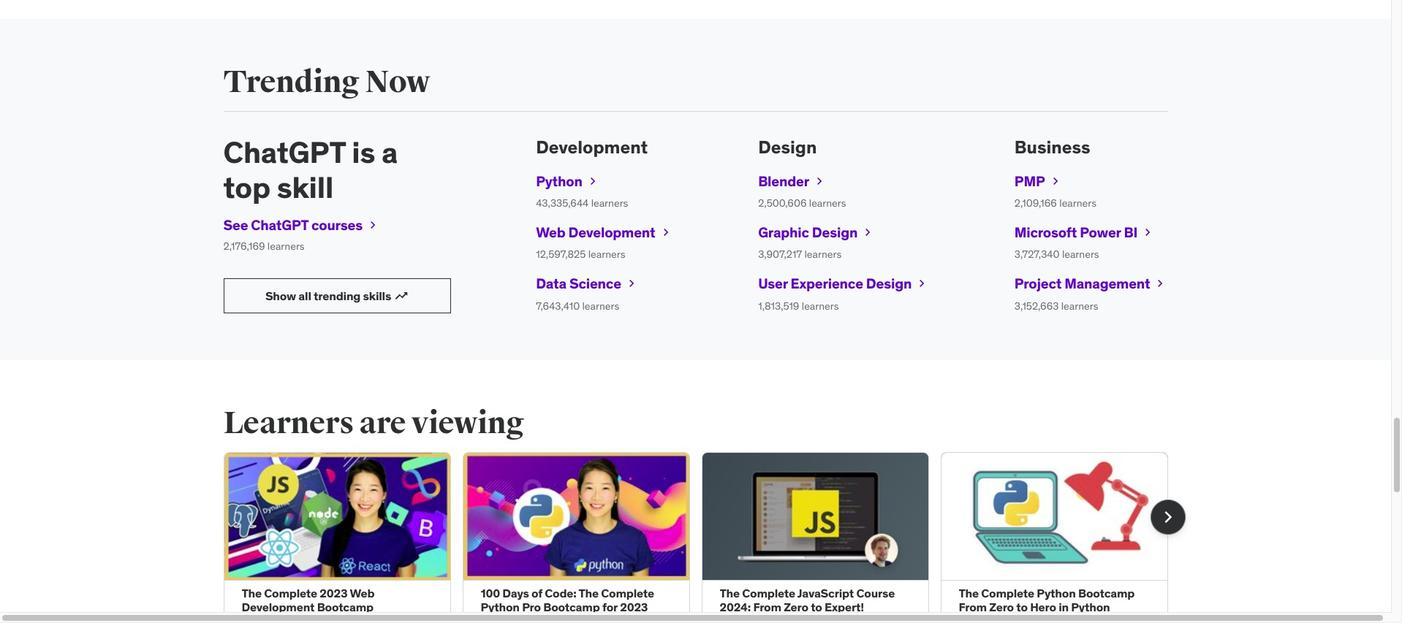Task type: locate. For each thing, give the bounding box(es) containing it.
1 complete from the left
[[264, 587, 317, 601]]

zero left expert!
[[784, 601, 809, 615]]

small image for design
[[861, 225, 876, 240]]

small image up 43,335,644 learners
[[586, 174, 600, 189]]

web development
[[536, 224, 656, 241]]

bi
[[1124, 224, 1138, 241]]

complete inside the complete javascript course 2024: from zero to expert!
[[743, 587, 796, 601]]

1 horizontal spatial bootcamp
[[544, 601, 600, 615]]

show all trending skills link
[[223, 279, 451, 314]]

complete inside the complete python bootcamp from zero to hero in python
[[982, 587, 1035, 601]]

1 vertical spatial design
[[812, 224, 858, 241]]

small image right management
[[1154, 277, 1168, 291]]

learners for pmp
[[1060, 197, 1097, 210]]

the inside the complete python bootcamp from zero to hero in python
[[959, 587, 979, 601]]

microsoft power bi link
[[1015, 223, 1156, 242]]

next image
[[1157, 506, 1180, 529]]

small image inside the project management link
[[1154, 277, 1168, 291]]

small image inside show all trending skills link
[[394, 289, 409, 304]]

zero left hero
[[990, 601, 1014, 615]]

2024:
[[720, 601, 751, 615]]

2 the from the left
[[579, 587, 599, 601]]

development
[[536, 136, 648, 159], [569, 224, 656, 241], [242, 601, 315, 615]]

from inside the complete javascript course 2024: from zero to expert!
[[754, 601, 782, 615]]

2 horizontal spatial bootcamp
[[1079, 587, 1135, 601]]

the inside the complete 2023 web development bootcamp
[[242, 587, 262, 601]]

trending now
[[223, 64, 430, 101]]

1 zero from the left
[[784, 601, 809, 615]]

100
[[481, 587, 500, 601]]

small image right bi
[[1141, 225, 1156, 240]]

small image right science
[[624, 277, 639, 291]]

2023 inside the complete 2023 web development bootcamp
[[320, 587, 348, 601]]

see
[[223, 217, 248, 234]]

1 to from the left
[[811, 601, 823, 615]]

learners
[[223, 406, 354, 443]]

1 horizontal spatial web
[[536, 224, 566, 241]]

from inside the complete python bootcamp from zero to hero in python
[[959, 601, 987, 615]]

zero inside the complete javascript course 2024: from zero to expert!
[[784, 601, 809, 615]]

1 the from the left
[[242, 587, 262, 601]]

small image inside 'data science' link
[[624, 277, 639, 291]]

2 complete from the left
[[601, 587, 655, 601]]

3,907,217
[[759, 248, 802, 261]]

the for 2024:
[[720, 587, 740, 601]]

hero
[[1031, 601, 1057, 615]]

2 horizontal spatial small image
[[915, 277, 930, 291]]

pro
[[522, 601, 541, 615]]

the for development
[[242, 587, 262, 601]]

python inside the 100 days of code: the complete python pro bootcamp for 2023
[[481, 601, 520, 615]]

0 horizontal spatial to
[[811, 601, 823, 615]]

12,597,825
[[536, 248, 586, 261]]

small image
[[659, 225, 673, 240], [861, 225, 876, 240], [915, 277, 930, 291]]

are
[[360, 406, 406, 443]]

small image for data science
[[624, 277, 639, 291]]

1 vertical spatial chatgpt
[[251, 217, 309, 234]]

design right experience
[[867, 275, 912, 293]]

2,176,169 learners
[[223, 240, 305, 253]]

microsoft
[[1015, 224, 1078, 241]]

small image inside graphic design link
[[861, 225, 876, 240]]

learners
[[591, 197, 629, 210], [809, 197, 847, 210], [1060, 197, 1097, 210], [268, 240, 305, 253], [589, 248, 626, 261], [805, 248, 842, 261], [1063, 248, 1100, 261], [583, 300, 620, 313], [802, 300, 839, 313], [1062, 300, 1099, 313]]

1 vertical spatial development
[[569, 224, 656, 241]]

science
[[570, 275, 622, 293]]

for
[[603, 601, 618, 615]]

web development link
[[536, 223, 673, 242]]

small image inside microsoft power bi link
[[1141, 225, 1156, 240]]

show
[[265, 289, 296, 303]]

4 complete from the left
[[982, 587, 1035, 601]]

1 horizontal spatial 2023
[[620, 601, 648, 615]]

2 to from the left
[[1017, 601, 1028, 615]]

3,727,340
[[1015, 248, 1060, 261]]

4 the from the left
[[959, 587, 979, 601]]

learners down experience
[[802, 300, 839, 313]]

see chatgpt courses link
[[223, 217, 380, 234]]

the inside the 100 days of code: the complete python pro bootcamp for 2023
[[579, 587, 599, 601]]

0 vertical spatial web
[[536, 224, 566, 241]]

learners for microsoft power bi
[[1063, 248, 1100, 261]]

small image right courses
[[366, 218, 380, 233]]

learners for graphic design
[[805, 248, 842, 261]]

small image inside user experience design link
[[915, 277, 930, 291]]

2023
[[320, 587, 348, 601], [620, 601, 648, 615]]

1 horizontal spatial small image
[[861, 225, 876, 240]]

the complete 2023 web development bootcamp link
[[242, 587, 375, 615]]

skill
[[277, 170, 334, 206]]

2,109,166 learners
[[1015, 197, 1097, 210]]

small image right skills
[[394, 289, 409, 304]]

the
[[242, 587, 262, 601], [579, 587, 599, 601], [720, 587, 740, 601], [959, 587, 979, 601]]

bootcamp
[[1079, 587, 1135, 601], [317, 601, 374, 615], [544, 601, 600, 615]]

learners for data science
[[583, 300, 620, 313]]

courses
[[312, 217, 363, 234]]

data science
[[536, 275, 622, 293]]

learners up web development "link"
[[591, 197, 629, 210]]

zero
[[784, 601, 809, 615], [990, 601, 1014, 615]]

javascript
[[798, 587, 854, 601]]

small image for python
[[586, 174, 600, 189]]

learners down microsoft power bi link
[[1063, 248, 1100, 261]]

complete for from
[[982, 587, 1035, 601]]

small image up 2,500,606 learners
[[813, 174, 827, 189]]

graphic
[[759, 224, 810, 241]]

small image for microsoft power bi
[[1141, 225, 1156, 240]]

to left hero
[[1017, 601, 1028, 615]]

1 from from the left
[[754, 601, 782, 615]]

small image inside pmp link
[[1049, 174, 1063, 189]]

2023 inside the 100 days of code: the complete python pro bootcamp for 2023
[[620, 601, 648, 615]]

microsoft power bi
[[1015, 224, 1138, 241]]

to
[[811, 601, 823, 615], [1017, 601, 1028, 615]]

from right 2024:
[[754, 601, 782, 615]]

1 horizontal spatial zero
[[990, 601, 1014, 615]]

learners down web development "link"
[[589, 248, 626, 261]]

web inside "link"
[[536, 224, 566, 241]]

pmp
[[1015, 172, 1046, 190]]

0 horizontal spatial web
[[350, 587, 375, 601]]

learners down project management
[[1062, 300, 1099, 313]]

chatgpt up 2,176,169 learners
[[251, 217, 309, 234]]

0 horizontal spatial zero
[[784, 601, 809, 615]]

project management link
[[1015, 274, 1168, 294]]

0 horizontal spatial small image
[[659, 225, 673, 240]]

1 horizontal spatial to
[[1017, 601, 1028, 615]]

learners up graphic design link on the right of the page
[[809, 197, 847, 210]]

0 horizontal spatial 2023
[[320, 587, 348, 601]]

3 complete from the left
[[743, 587, 796, 601]]

from
[[754, 601, 782, 615], [959, 601, 987, 615]]

skills
[[363, 289, 391, 303]]

0 horizontal spatial bootcamp
[[317, 601, 374, 615]]

3 the from the left
[[720, 587, 740, 601]]

to inside the complete python bootcamp from zero to hero in python
[[1017, 601, 1028, 615]]

small image inside "see chatgpt courses" link
[[366, 218, 380, 233]]

chatgpt down trending
[[223, 135, 346, 171]]

business
[[1015, 136, 1091, 159]]

the inside the complete javascript course 2024: from zero to expert!
[[720, 587, 740, 601]]

small image for development
[[659, 225, 673, 240]]

bootcamp inside the complete python bootcamp from zero to hero in python
[[1079, 587, 1135, 601]]

trending
[[223, 64, 360, 101]]

learners down graphic design link on the right of the page
[[805, 248, 842, 261]]

from left hero
[[959, 601, 987, 615]]

the complete python bootcamp from zero to hero in python
[[959, 587, 1135, 615]]

1 vertical spatial web
[[350, 587, 375, 601]]

3,727,340 learners
[[1015, 248, 1100, 261]]

now
[[365, 64, 430, 101]]

2,500,606
[[759, 197, 807, 210]]

small image
[[586, 174, 600, 189], [813, 174, 827, 189], [1049, 174, 1063, 189], [366, 218, 380, 233], [1141, 225, 1156, 240], [624, 277, 639, 291], [1154, 277, 1168, 291], [394, 289, 409, 304]]

small image for pmp
[[1049, 174, 1063, 189]]

small image inside python link
[[586, 174, 600, 189]]

of
[[532, 587, 543, 601]]

small image for project management
[[1154, 277, 1168, 291]]

small image inside blender link
[[813, 174, 827, 189]]

2 vertical spatial development
[[242, 601, 315, 615]]

0 horizontal spatial from
[[754, 601, 782, 615]]

1 horizontal spatial from
[[959, 601, 987, 615]]

experience
[[791, 275, 864, 293]]

2,500,606 learners
[[759, 197, 847, 210]]

data
[[536, 275, 567, 293]]

learners down science
[[583, 300, 620, 313]]

the complete javascript course 2024: from zero to expert!
[[720, 587, 895, 615]]

7,643,410
[[536, 300, 580, 313]]

2 zero from the left
[[990, 601, 1014, 615]]

learners for python
[[591, 197, 629, 210]]

pmp link
[[1015, 172, 1063, 191]]

learners up microsoft power bi
[[1060, 197, 1097, 210]]

3,152,663
[[1015, 300, 1059, 313]]

to left expert!
[[811, 601, 823, 615]]

design up blender
[[759, 136, 817, 159]]

design
[[759, 136, 817, 159], [812, 224, 858, 241], [867, 275, 912, 293]]

small image for see chatgpt courses
[[366, 218, 380, 233]]

small image inside web development "link"
[[659, 225, 673, 240]]

complete inside the complete 2023 web development bootcamp
[[264, 587, 317, 601]]

code:
[[545, 587, 577, 601]]

chatgpt
[[223, 135, 346, 171], [251, 217, 309, 234]]

small image up "2,109,166 learners"
[[1049, 174, 1063, 189]]

udemy business reports image
[[463, 0, 1168, 19]]

management
[[1065, 275, 1151, 293]]

all
[[299, 289, 311, 303]]

design up 3,907,217 learners at the right of page
[[812, 224, 858, 241]]

complete
[[264, 587, 317, 601], [601, 587, 655, 601], [743, 587, 796, 601], [982, 587, 1035, 601]]

0 vertical spatial chatgpt
[[223, 135, 346, 171]]

web
[[536, 224, 566, 241], [350, 587, 375, 601]]

2 from from the left
[[959, 601, 987, 615]]



Task type: vqa. For each thing, say whether or not it's contained in the screenshot.


Task type: describe. For each thing, give the bounding box(es) containing it.
power
[[1081, 224, 1122, 241]]

0 vertical spatial development
[[536, 136, 648, 159]]

1,813,519
[[759, 300, 800, 313]]

the for from
[[959, 587, 979, 601]]

top
[[223, 170, 271, 206]]

trending
[[314, 289, 361, 303]]

learners for web development
[[589, 248, 626, 261]]

bootcamp inside the complete 2023 web development bootcamp
[[317, 601, 374, 615]]

learners for project management
[[1062, 300, 1099, 313]]

3,907,217 learners
[[759, 248, 842, 261]]

the complete 2023 web development bootcamp
[[242, 587, 375, 615]]

chatgpt inside chatgpt is a top skill
[[223, 135, 346, 171]]

graphic design
[[759, 224, 858, 241]]

project
[[1015, 275, 1062, 293]]

small image for blender
[[813, 174, 827, 189]]

python link
[[536, 172, 600, 191]]

graphic design link
[[759, 223, 876, 242]]

blender
[[759, 172, 810, 190]]

data science link
[[536, 274, 639, 294]]

project management
[[1015, 275, 1151, 293]]

in
[[1059, 601, 1069, 615]]

1,813,519 learners
[[759, 300, 839, 313]]

zero inside the complete python bootcamp from zero to hero in python
[[990, 601, 1014, 615]]

12,597,825 learners
[[536, 248, 626, 261]]

is
[[352, 135, 375, 171]]

user
[[759, 275, 788, 293]]

small image for show all trending skills
[[394, 289, 409, 304]]

expert!
[[825, 601, 864, 615]]

2 vertical spatial design
[[867, 275, 912, 293]]

0 vertical spatial design
[[759, 136, 817, 159]]

43,335,644 learners
[[536, 197, 629, 210]]

100 days of code: the complete python pro bootcamp for 2023 link
[[481, 587, 655, 615]]

bootcamp inside the 100 days of code: the complete python pro bootcamp for 2023
[[544, 601, 600, 615]]

web inside the complete 2023 web development bootcamp
[[350, 587, 375, 601]]

see chatgpt courses
[[223, 217, 363, 234]]

blender link
[[759, 172, 827, 191]]

7,643,410 learners
[[536, 300, 620, 313]]

learners for blender
[[809, 197, 847, 210]]

days
[[503, 587, 529, 601]]

complete inside the 100 days of code: the complete python pro bootcamp for 2023
[[601, 587, 655, 601]]

development inside the complete 2023 web development bootcamp
[[242, 601, 315, 615]]

complete for development
[[264, 587, 317, 601]]

development inside "link"
[[569, 224, 656, 241]]

100 days of code: the complete python pro bootcamp for 2023
[[481, 587, 655, 615]]

2,109,166
[[1015, 197, 1058, 210]]

learners down see chatgpt courses
[[268, 240, 305, 253]]

viewing
[[412, 406, 524, 443]]

learners are viewing
[[223, 406, 524, 443]]

user experience design link
[[759, 274, 930, 294]]

course
[[857, 587, 895, 601]]

carousel element
[[223, 453, 1186, 624]]

to inside the complete javascript course 2024: from zero to expert!
[[811, 601, 823, 615]]

complete for 2024:
[[743, 587, 796, 601]]

learners for user experience design
[[802, 300, 839, 313]]

a
[[382, 135, 398, 171]]

show all trending skills
[[265, 289, 391, 303]]

the complete javascript course 2024: from zero to expert! link
[[720, 587, 895, 615]]

2,176,169
[[223, 240, 265, 253]]

3,152,663 learners
[[1015, 300, 1099, 313]]

43,335,644
[[536, 197, 589, 210]]

chatgpt is a top skill
[[223, 135, 398, 206]]

the complete python bootcamp from zero to hero in python link
[[959, 587, 1135, 615]]

user experience design
[[759, 275, 912, 293]]



